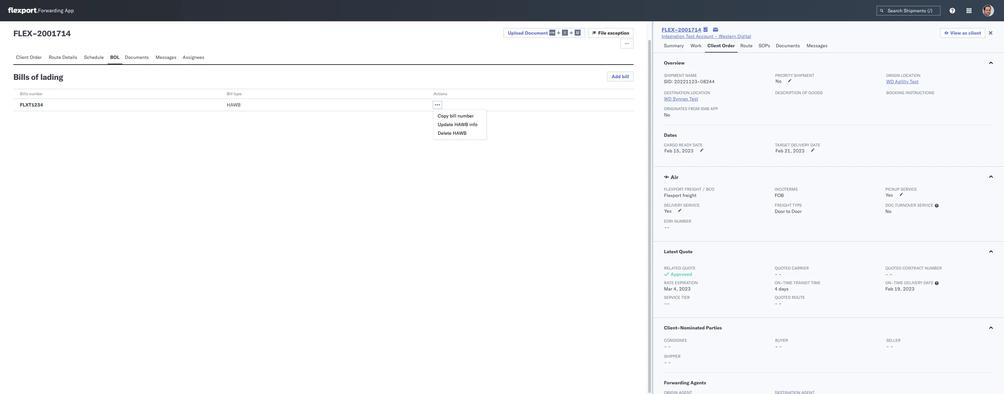 Task type: describe. For each thing, give the bounding box(es) containing it.
goods
[[809, 90, 823, 95]]

yes for pickup
[[886, 192, 894, 198]]

bol
[[110, 54, 120, 60]]

wd for wd agility test
[[887, 79, 895, 85]]

time for on-time delivery date
[[895, 281, 904, 286]]

1 door from the left
[[775, 209, 786, 215]]

2 horizontal spatial service
[[918, 203, 934, 208]]

consignee - -
[[665, 338, 688, 350]]

2 door from the left
[[792, 209, 802, 215]]

type for freight type door to door
[[793, 203, 803, 208]]

bol button
[[108, 51, 122, 64]]

upload
[[508, 30, 524, 36]]

freight
[[775, 203, 792, 208]]

19,
[[895, 286, 902, 292]]

on- for on-time delivery date
[[886, 281, 895, 286]]

booking instructions
[[887, 90, 935, 95]]

bills number
[[20, 91, 43, 96]]

from
[[689, 106, 700, 111]]

eori number --
[[665, 219, 692, 231]]

order for leftmost 'client order' button
[[30, 54, 42, 60]]

incoterms
[[775, 187, 798, 192]]

type for bill type
[[234, 91, 242, 96]]

on-time transit time 4 days
[[775, 281, 821, 292]]

quoted for quoted route - -
[[775, 295, 791, 300]]

integration test account - western digital link
[[662, 33, 752, 40]]

1 vertical spatial client
[[16, 54, 29, 60]]

1 horizontal spatial documents button
[[774, 40, 805, 53]]

feb for feb 21, 2023
[[776, 148, 784, 154]]

quoted contract number - - rate expiration mar 4, 2023
[[665, 266, 943, 292]]

1 vertical spatial messages
[[156, 54, 177, 60]]

approved
[[671, 272, 693, 278]]

flex - 2001714
[[13, 28, 71, 38]]

delete
[[438, 130, 452, 136]]

0 horizontal spatial delivery
[[792, 143, 810, 148]]

wd agility test link
[[887, 79, 919, 85]]

0 horizontal spatial number
[[29, 91, 43, 96]]

description
[[776, 90, 802, 95]]

bill type
[[227, 91, 242, 96]]

actions
[[434, 91, 448, 96]]

0 horizontal spatial messages button
[[153, 51, 180, 64]]

air button
[[654, 167, 1005, 187]]

1 horizontal spatial client order button
[[705, 40, 738, 53]]

1 horizontal spatial client
[[708, 43, 722, 49]]

rate
[[665, 281, 674, 286]]

agility
[[896, 79, 909, 85]]

doc turnover service
[[886, 203, 934, 208]]

route button
[[738, 40, 757, 53]]

0 vertical spatial hawb
[[227, 102, 241, 108]]

synnex
[[673, 96, 689, 102]]

number for copy bill number update hawb info delete hawb
[[458, 113, 474, 119]]

copy
[[438, 113, 449, 119]]

expiration
[[675, 281, 698, 286]]

eori
[[665, 219, 674, 224]]

2 horizontal spatial date
[[924, 281, 934, 286]]

test for wd agility test
[[910, 79, 919, 85]]

assignees button
[[180, 51, 208, 64]]

2 horizontal spatial no
[[886, 209, 892, 215]]

on-time delivery date
[[886, 281, 934, 286]]

overview
[[665, 60, 685, 66]]

4
[[775, 286, 778, 292]]

bill for copy
[[450, 113, 457, 119]]

western
[[719, 33, 737, 39]]

2 time from the left
[[812, 281, 821, 286]]

route
[[792, 295, 806, 300]]

overview button
[[654, 53, 1005, 73]]

0 horizontal spatial 2001714
[[37, 28, 71, 38]]

schedule
[[84, 54, 104, 60]]

originates from smb app no
[[665, 106, 719, 118]]

number
[[675, 219, 692, 224]]

work button
[[688, 40, 705, 53]]

seller
[[887, 338, 901, 343]]

1 vertical spatial freight
[[683, 193, 697, 199]]

latest quote button
[[654, 242, 1005, 262]]

cargo ready date
[[665, 143, 703, 148]]

bill
[[227, 91, 233, 96]]

15,
[[674, 148, 681, 154]]

ready
[[679, 143, 692, 148]]

test for wd synnex test
[[690, 96, 699, 102]]

buyer - -
[[776, 338, 789, 350]]

shipment name sid: 20221123-08244
[[665, 73, 715, 85]]

target delivery date
[[776, 143, 821, 148]]

tier
[[682, 295, 690, 300]]

/
[[703, 187, 706, 192]]

add bill button
[[607, 72, 634, 82]]

related
[[665, 266, 682, 271]]

flex-
[[662, 26, 679, 33]]

client-
[[665, 325, 681, 331]]

incoterms fob
[[775, 187, 798, 199]]

instructions
[[906, 90, 935, 95]]

bco
[[707, 187, 715, 192]]

delivery
[[665, 203, 683, 208]]

number for quoted contract number - - rate expiration mar 4, 2023
[[925, 266, 943, 271]]

1 horizontal spatial documents
[[776, 43, 801, 49]]

add bill
[[612, 74, 630, 80]]

nominated
[[681, 325, 705, 331]]

2023 for feb 21, 2023
[[794, 148, 805, 154]]

smb
[[701, 106, 710, 111]]

work
[[691, 43, 702, 49]]

file exception
[[599, 30, 630, 36]]

shipper
[[665, 354, 681, 359]]

cargo
[[665, 143, 678, 148]]

schedule button
[[82, 51, 108, 64]]

turnover
[[896, 203, 917, 208]]

info
[[470, 122, 478, 128]]

4,
[[674, 286, 678, 292]]

service tier --
[[665, 295, 690, 307]]

integration test account - western digital
[[662, 33, 752, 39]]

view as client button
[[941, 28, 986, 38]]

latest quote
[[665, 249, 693, 255]]

2 flexport from the top
[[665, 193, 682, 199]]

quote
[[680, 249, 693, 255]]

sid:
[[665, 79, 674, 85]]

freight type door to door
[[775, 203, 803, 215]]



Task type: vqa. For each thing, say whether or not it's contained in the screenshot.


Task type: locate. For each thing, give the bounding box(es) containing it.
service right turnover
[[918, 203, 934, 208]]

upload document button
[[504, 28, 586, 38]]

1 vertical spatial bills
[[20, 91, 28, 96]]

integration
[[662, 33, 685, 39]]

quoted carrier - -
[[775, 266, 810, 278]]

1 horizontal spatial delivery
[[905, 281, 923, 286]]

1 vertical spatial app
[[711, 106, 719, 111]]

destination
[[665, 90, 690, 95]]

0 horizontal spatial documents
[[125, 54, 149, 60]]

0 horizontal spatial messages
[[156, 54, 177, 60]]

2 vertical spatial number
[[925, 266, 943, 271]]

0 horizontal spatial door
[[775, 209, 786, 215]]

order up bills of lading
[[30, 54, 42, 60]]

date down contract
[[924, 281, 934, 286]]

2023 down on-time delivery date
[[904, 286, 915, 292]]

route for route
[[741, 43, 753, 49]]

originates
[[665, 106, 688, 111]]

related quote
[[665, 266, 696, 271]]

0 vertical spatial delivery
[[792, 143, 810, 148]]

lading
[[40, 72, 63, 82]]

order down western
[[723, 43, 736, 49]]

0 vertical spatial wd
[[887, 79, 895, 85]]

mar
[[665, 286, 673, 292]]

hawb
[[227, 102, 241, 108], [455, 122, 469, 128], [453, 130, 467, 136]]

of
[[31, 72, 39, 82], [803, 90, 808, 95]]

0 vertical spatial test
[[686, 33, 695, 39]]

0 vertical spatial bills
[[13, 72, 29, 82]]

0 horizontal spatial service
[[684, 203, 700, 208]]

0 horizontal spatial no
[[665, 112, 671, 118]]

bills
[[13, 72, 29, 82], [20, 91, 28, 96]]

1 horizontal spatial order
[[723, 43, 736, 49]]

0 vertical spatial location
[[902, 73, 921, 78]]

quoted for quoted carrier - -
[[775, 266, 791, 271]]

flxt1234
[[20, 102, 43, 108]]

door right to
[[792, 209, 802, 215]]

1 vertical spatial flexport
[[665, 193, 682, 199]]

2 vertical spatial hawb
[[453, 130, 467, 136]]

route inside "button"
[[49, 54, 61, 60]]

yes
[[886, 192, 894, 198], [665, 208, 672, 214]]

0 vertical spatial route
[[741, 43, 753, 49]]

2023 inside quoted contract number - - rate expiration mar 4, 2023
[[680, 286, 691, 292]]

0 vertical spatial flexport
[[665, 187, 684, 192]]

documents right bol
[[125, 54, 149, 60]]

1 horizontal spatial app
[[711, 106, 719, 111]]

on- for on-time transit time 4 days
[[775, 281, 784, 286]]

yes down delivery
[[665, 208, 672, 214]]

freight left / on the top
[[685, 187, 702, 192]]

pickup
[[886, 187, 900, 192]]

client order up bills of lading
[[16, 54, 42, 60]]

messages button
[[805, 40, 832, 53], [153, 51, 180, 64]]

hawb down bill type
[[227, 102, 241, 108]]

2 vertical spatial no
[[886, 209, 892, 215]]

copy bill number update hawb info delete hawb
[[438, 113, 478, 136]]

client order button up bills of lading
[[13, 51, 46, 64]]

location inside origin location wd agility test
[[902, 73, 921, 78]]

0 vertical spatial client order
[[708, 43, 736, 49]]

2023 for feb 15, 2023
[[682, 148, 694, 154]]

0 horizontal spatial client
[[16, 54, 29, 60]]

forwarding for forwarding agents
[[665, 380, 690, 386]]

0 vertical spatial order
[[723, 43, 736, 49]]

messages left assignees at the top left of page
[[156, 54, 177, 60]]

2001714
[[679, 26, 702, 33], [37, 28, 71, 38]]

test up from
[[690, 96, 699, 102]]

bills up 'flxt1234'
[[20, 91, 28, 96]]

client order down western
[[708, 43, 736, 49]]

forwarding left agents
[[665, 380, 690, 386]]

to
[[787, 209, 791, 215]]

1 horizontal spatial service
[[901, 187, 918, 192]]

number up 'flxt1234'
[[29, 91, 43, 96]]

time up days at bottom right
[[784, 281, 793, 286]]

1 horizontal spatial feb
[[776, 148, 784, 154]]

0 horizontal spatial bill
[[450, 113, 457, 119]]

doc
[[886, 203, 895, 208]]

quoted inside quoted route - -
[[775, 295, 791, 300]]

type
[[234, 91, 242, 96], [793, 203, 803, 208]]

app inside originates from smb app no
[[711, 106, 719, 111]]

details
[[62, 54, 77, 60]]

quoted left contract
[[886, 266, 902, 271]]

hawb right delete
[[453, 130, 467, 136]]

2001714 down forwarding app
[[37, 28, 71, 38]]

service for pickup service
[[901, 187, 918, 192]]

wd down destination
[[665, 96, 672, 102]]

assignees
[[183, 54, 204, 60]]

1 vertical spatial bill
[[450, 113, 457, 119]]

feb left 19,
[[886, 286, 894, 292]]

bills for bills of lading
[[13, 72, 29, 82]]

no down doc
[[886, 209, 892, 215]]

1 horizontal spatial messages button
[[805, 40, 832, 53]]

location for wd synnex test
[[691, 90, 711, 95]]

2023 down ready
[[682, 148, 694, 154]]

date right "target"
[[811, 143, 821, 148]]

number inside quoted contract number - - rate expiration mar 4, 2023
[[925, 266, 943, 271]]

door
[[775, 209, 786, 215], [792, 209, 802, 215]]

2 horizontal spatial feb
[[886, 286, 894, 292]]

0 horizontal spatial date
[[693, 143, 703, 148]]

freight up 'delivery service'
[[683, 193, 697, 199]]

quoted route - -
[[775, 295, 806, 307]]

booking
[[887, 90, 905, 95]]

0 horizontal spatial client order button
[[13, 51, 46, 64]]

on- up feb 19, 2023
[[886, 281, 895, 286]]

service up doc turnover service
[[901, 187, 918, 192]]

2023
[[682, 148, 694, 154], [794, 148, 805, 154], [680, 286, 691, 292], [904, 286, 915, 292]]

flexport freight / bco flexport freight
[[665, 187, 715, 199]]

yes down the pickup
[[886, 192, 894, 198]]

test
[[686, 33, 695, 39], [910, 79, 919, 85], [690, 96, 699, 102]]

parties
[[707, 325, 723, 331]]

sops button
[[757, 40, 774, 53]]

messages button left assignees at the top left of page
[[153, 51, 180, 64]]

bills for bills number
[[20, 91, 28, 96]]

2 horizontal spatial time
[[895, 281, 904, 286]]

1 horizontal spatial 2001714
[[679, 26, 702, 33]]

0 vertical spatial freight
[[685, 187, 702, 192]]

time right transit
[[812, 281, 821, 286]]

2 vertical spatial test
[[690, 96, 699, 102]]

2023 down expiration
[[680, 286, 691, 292]]

2001714 up account
[[679, 26, 702, 33]]

door down freight
[[775, 209, 786, 215]]

0 vertical spatial app
[[65, 7, 74, 14]]

1 vertical spatial forwarding
[[665, 380, 690, 386]]

forwarding app link
[[8, 7, 74, 14]]

flex-2001714
[[662, 26, 702, 33]]

freight
[[685, 187, 702, 192], [683, 193, 697, 199]]

1 horizontal spatial bill
[[622, 74, 630, 80]]

1 horizontal spatial location
[[902, 73, 921, 78]]

1 horizontal spatial wd
[[887, 79, 895, 85]]

quoted inside the quoted carrier - -
[[775, 266, 791, 271]]

bill right add
[[622, 74, 630, 80]]

1 vertical spatial client order
[[16, 54, 42, 60]]

2023 down target delivery date
[[794, 148, 805, 154]]

test up the booking instructions
[[910, 79, 919, 85]]

2 on- from the left
[[886, 281, 895, 286]]

date for feb 15, 2023
[[693, 143, 703, 148]]

documents right sops button
[[776, 43, 801, 49]]

1 vertical spatial yes
[[665, 208, 672, 214]]

of for description
[[803, 90, 808, 95]]

shipment
[[795, 73, 815, 78]]

1 horizontal spatial date
[[811, 143, 821, 148]]

location up wd agility test link
[[902, 73, 921, 78]]

wd synnex test link
[[665, 96, 699, 102]]

route left details
[[49, 54, 61, 60]]

0 horizontal spatial on-
[[775, 281, 784, 286]]

0 horizontal spatial location
[[691, 90, 711, 95]]

quoted down days at bottom right
[[775, 295, 791, 300]]

wd inside destination location wd synnex test
[[665, 96, 672, 102]]

feb 21, 2023
[[776, 148, 805, 154]]

test inside destination location wd synnex test
[[690, 96, 699, 102]]

update
[[438, 122, 454, 128]]

file
[[599, 30, 607, 36]]

0 vertical spatial no
[[776, 78, 782, 84]]

bill inside button
[[622, 74, 630, 80]]

0 vertical spatial bill
[[622, 74, 630, 80]]

1 vertical spatial delivery
[[905, 281, 923, 286]]

Search Shipments (/) text field
[[877, 6, 942, 16]]

0 horizontal spatial of
[[31, 72, 39, 82]]

0 vertical spatial number
[[29, 91, 43, 96]]

delivery down contract
[[905, 281, 923, 286]]

on- up 4 at the right bottom
[[775, 281, 784, 286]]

date for feb 21, 2023
[[811, 143, 821, 148]]

0 horizontal spatial wd
[[665, 96, 672, 102]]

no inside originates from smb app no
[[665, 112, 671, 118]]

time for on-time transit time 4 days
[[784, 281, 793, 286]]

wd for wd synnex test
[[665, 96, 672, 102]]

view
[[951, 30, 962, 36]]

location inside destination location wd synnex test
[[691, 90, 711, 95]]

1 vertical spatial type
[[793, 203, 803, 208]]

1 horizontal spatial client order
[[708, 43, 736, 49]]

flexport down air
[[665, 187, 684, 192]]

client down integration test account - western digital
[[708, 43, 722, 49]]

document
[[525, 30, 548, 36]]

time up 19,
[[895, 281, 904, 286]]

flexport. image
[[8, 7, 38, 14]]

1 horizontal spatial of
[[803, 90, 808, 95]]

service
[[665, 295, 681, 300]]

1 time from the left
[[784, 281, 793, 286]]

messages up overview button
[[807, 43, 828, 49]]

location for wd agility test
[[902, 73, 921, 78]]

of left goods
[[803, 90, 808, 95]]

route
[[741, 43, 753, 49], [49, 54, 61, 60]]

description of goods
[[776, 90, 823, 95]]

delivery up "feb 21, 2023"
[[792, 143, 810, 148]]

days
[[779, 286, 789, 292]]

1 vertical spatial documents
[[125, 54, 149, 60]]

no down priority
[[776, 78, 782, 84]]

documents button right the "sops"
[[774, 40, 805, 53]]

date right ready
[[693, 143, 703, 148]]

0 horizontal spatial type
[[234, 91, 242, 96]]

1 vertical spatial test
[[910, 79, 919, 85]]

0 vertical spatial yes
[[886, 192, 894, 198]]

20221123-
[[675, 79, 701, 85]]

1 horizontal spatial time
[[812, 281, 821, 286]]

client order button down western
[[705, 40, 738, 53]]

messages
[[807, 43, 828, 49], [156, 54, 177, 60]]

flexport up delivery
[[665, 193, 682, 199]]

1 vertical spatial hawb
[[455, 122, 469, 128]]

wd inside origin location wd agility test
[[887, 79, 895, 85]]

on- inside on-time transit time 4 days
[[775, 281, 784, 286]]

0 vertical spatial documents
[[776, 43, 801, 49]]

transit
[[794, 281, 811, 286]]

route details button
[[46, 51, 82, 64]]

of for bills
[[31, 72, 39, 82]]

type inside freight type door to door
[[793, 203, 803, 208]]

1 on- from the left
[[775, 281, 784, 286]]

summary
[[665, 43, 684, 49]]

quoted inside quoted contract number - - rate expiration mar 4, 2023
[[886, 266, 902, 271]]

1 vertical spatial route
[[49, 54, 61, 60]]

service for delivery service
[[684, 203, 700, 208]]

test up work
[[686, 33, 695, 39]]

feb for feb 19, 2023
[[886, 286, 894, 292]]

forwarding up flex - 2001714 at top
[[38, 7, 63, 14]]

0 horizontal spatial time
[[784, 281, 793, 286]]

number up info
[[458, 113, 474, 119]]

route down "digital"
[[741, 43, 753, 49]]

client
[[969, 30, 982, 36]]

1 horizontal spatial door
[[792, 209, 802, 215]]

0 horizontal spatial documents button
[[122, 51, 153, 64]]

as
[[963, 30, 968, 36]]

0 vertical spatial forwarding
[[38, 7, 63, 14]]

seller - -
[[887, 338, 901, 350]]

test inside origin location wd agility test
[[910, 79, 919, 85]]

no down originates
[[665, 112, 671, 118]]

2023 for feb 19, 2023
[[904, 286, 915, 292]]

bills up bills number
[[13, 72, 29, 82]]

1 vertical spatial order
[[30, 54, 42, 60]]

1 flexport from the top
[[665, 187, 684, 192]]

type right bill on the left top
[[234, 91, 242, 96]]

messages button up overview button
[[805, 40, 832, 53]]

yes for delivery
[[665, 208, 672, 214]]

location down 08244
[[691, 90, 711, 95]]

type right freight
[[793, 203, 803, 208]]

feb down cargo
[[665, 148, 673, 154]]

wd
[[887, 79, 895, 85], [665, 96, 672, 102]]

0 vertical spatial of
[[31, 72, 39, 82]]

number right contract
[[925, 266, 943, 271]]

delivery
[[792, 143, 810, 148], [905, 281, 923, 286]]

1 vertical spatial location
[[691, 90, 711, 95]]

of left lading
[[31, 72, 39, 82]]

order for 'client order' button to the right
[[723, 43, 736, 49]]

bill right copy
[[450, 113, 457, 119]]

wd down origin
[[887, 79, 895, 85]]

contract
[[903, 266, 924, 271]]

21,
[[785, 148, 792, 154]]

account
[[696, 33, 714, 39]]

3 time from the left
[[895, 281, 904, 286]]

order
[[723, 43, 736, 49], [30, 54, 42, 60]]

1 horizontal spatial yes
[[886, 192, 894, 198]]

hawb left info
[[455, 122, 469, 128]]

route details
[[49, 54, 77, 60]]

quoted for quoted contract number - - rate expiration mar 4, 2023
[[886, 266, 902, 271]]

0 horizontal spatial app
[[65, 7, 74, 14]]

0 vertical spatial client
[[708, 43, 722, 49]]

0 horizontal spatial forwarding
[[38, 7, 63, 14]]

feb down "target"
[[776, 148, 784, 154]]

1 horizontal spatial route
[[741, 43, 753, 49]]

shipper - -
[[665, 354, 681, 366]]

1 horizontal spatial no
[[776, 78, 782, 84]]

forwarding for forwarding app
[[38, 7, 63, 14]]

buyer
[[776, 338, 789, 343]]

documents button right bol
[[122, 51, 153, 64]]

1 vertical spatial of
[[803, 90, 808, 95]]

bill inside 'copy bill number update hawb info delete hawb'
[[450, 113, 457, 119]]

summary button
[[662, 40, 688, 53]]

view as client
[[951, 30, 982, 36]]

on-
[[775, 281, 784, 286], [886, 281, 895, 286]]

service down flexport freight / bco flexport freight
[[684, 203, 700, 208]]

client down flex
[[16, 54, 29, 60]]

1 vertical spatial no
[[665, 112, 671, 118]]

0 horizontal spatial order
[[30, 54, 42, 60]]

1 vertical spatial wd
[[665, 96, 672, 102]]

dates
[[665, 132, 677, 138]]

quoted left carrier
[[775, 266, 791, 271]]

number inside 'copy bill number update hawb info delete hawb'
[[458, 113, 474, 119]]

bill for add
[[622, 74, 630, 80]]

delivery service
[[665, 203, 700, 208]]

route for route details
[[49, 54, 61, 60]]

0 vertical spatial type
[[234, 91, 242, 96]]

1 vertical spatial number
[[458, 113, 474, 119]]

forwarding agents
[[665, 380, 707, 386]]

client-nominated parties button
[[654, 318, 1005, 338]]

0 vertical spatial messages
[[807, 43, 828, 49]]

sops
[[759, 43, 771, 49]]

1 horizontal spatial messages
[[807, 43, 828, 49]]

1 horizontal spatial type
[[793, 203, 803, 208]]

feb for feb 15, 2023
[[665, 148, 673, 154]]

1 horizontal spatial on-
[[886, 281, 895, 286]]

route inside button
[[741, 43, 753, 49]]



